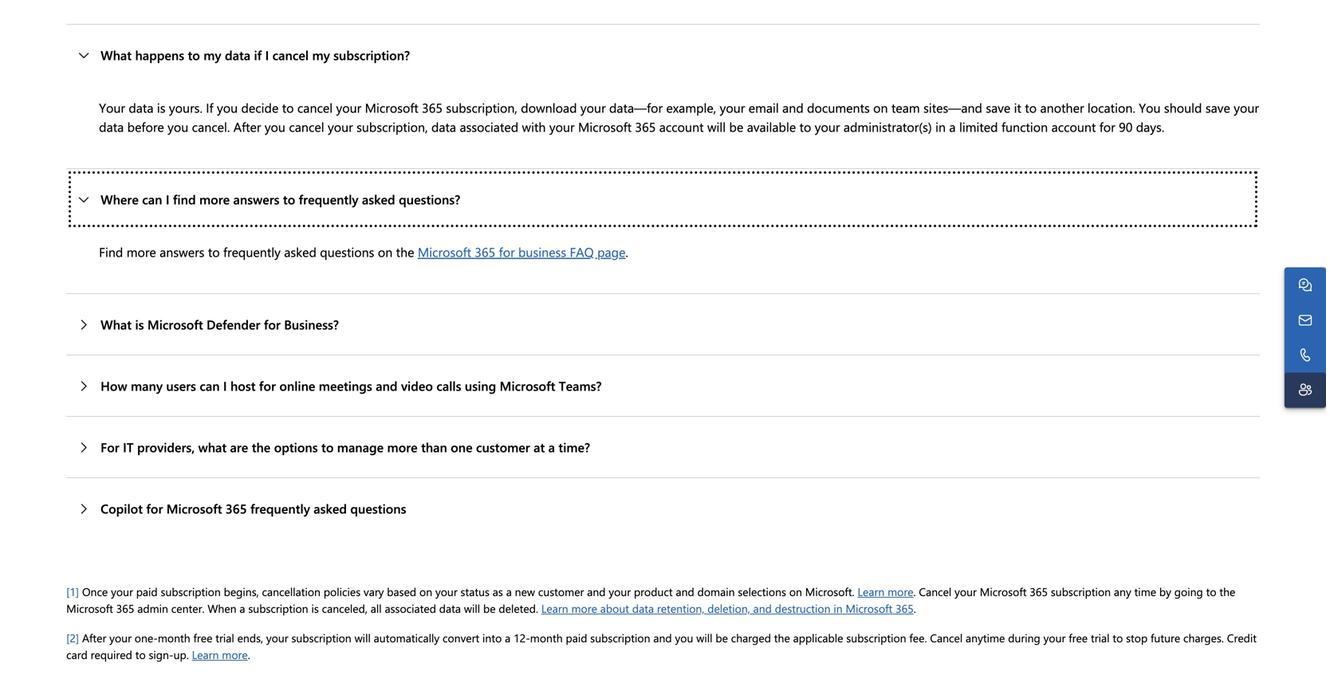 Task type: vqa. For each thing, say whether or not it's contained in the screenshot.
right customer
yes



Task type: locate. For each thing, give the bounding box(es) containing it.
a inside after your one-month free trial ends, your subscription will automatically convert into a 12-month paid subscription and you will be charged the applicable subscription fee. cancel anytime during your free trial to stop future charges. credit card required to sign-up.
[[505, 631, 511, 646]]

frequently inside copilot for microsoft 365 frequently asked questions dropdown button
[[250, 500, 310, 517]]

questions inside dropdown button
[[350, 500, 406, 517]]

subscription
[[161, 585, 221, 599], [1051, 585, 1111, 599], [248, 601, 308, 616], [291, 631, 351, 646], [590, 631, 650, 646], [846, 631, 906, 646]]

0 horizontal spatial trial
[[215, 631, 234, 646]]

2 vertical spatial frequently
[[250, 500, 310, 517]]

2 vertical spatial be
[[716, 631, 728, 646]]

in
[[936, 118, 946, 135], [834, 601, 843, 616]]

cancel up where can i find more answers to frequently asked questions?
[[289, 118, 324, 135]]

1 horizontal spatial learn
[[541, 601, 568, 616]]

0 horizontal spatial month
[[158, 631, 190, 646]]

the down the questions?
[[396, 243, 414, 260]]

after inside after your one-month free trial ends, your subscription will automatically convert into a 12-month paid subscription and you will be charged the applicable subscription fee. cancel anytime during your free trial to stop future charges. credit card required to sign-up.
[[82, 631, 106, 646]]

answers inside dropdown button
[[233, 191, 280, 208]]

for left "90"
[[1100, 118, 1115, 135]]

business
[[518, 243, 566, 260]]

charges.
[[1183, 631, 1224, 646]]

my left subscription?
[[312, 46, 330, 63]]

a
[[949, 118, 956, 135], [548, 439, 555, 456], [506, 585, 512, 599], [240, 601, 245, 616], [505, 631, 511, 646]]

0 vertical spatial learn more link
[[858, 585, 914, 599]]

learn for learn more about data retention, deletion, and destruction in microsoft 365 .
[[541, 601, 568, 616]]

1 horizontal spatial trial
[[1091, 631, 1110, 646]]

you down yours.
[[168, 118, 188, 135]]

subscription,
[[446, 99, 517, 116], [357, 118, 428, 135]]

0 horizontal spatial my
[[204, 46, 221, 63]]

you
[[217, 99, 238, 116], [168, 118, 188, 135], [265, 118, 285, 135], [675, 631, 693, 646]]

cancel right decide
[[297, 99, 333, 116]]

0 horizontal spatial learn
[[192, 648, 219, 662]]

0 horizontal spatial customer
[[476, 439, 530, 456]]

begins,
[[224, 585, 259, 599]]

1 horizontal spatial is
[[157, 99, 166, 116]]

and left video
[[376, 377, 398, 394]]

learn right "microsoft."
[[858, 585, 885, 599]]

microsoft
[[365, 99, 418, 116], [578, 118, 632, 135], [418, 243, 471, 260], [147, 316, 203, 333], [500, 377, 555, 394], [166, 500, 222, 517], [980, 585, 1027, 599], [66, 601, 113, 616], [846, 601, 893, 616]]

0 vertical spatial associated
[[460, 118, 518, 135]]

asked down where can i find more answers to frequently asked questions?
[[284, 243, 317, 260]]

1 what from the top
[[101, 46, 132, 63]]

and inside dropdown button
[[376, 377, 398, 394]]

admin
[[137, 601, 168, 616]]

retention,
[[657, 601, 704, 616]]

asked
[[362, 191, 395, 208], [284, 243, 317, 260], [314, 500, 347, 517]]

0 horizontal spatial after
[[82, 631, 106, 646]]

and up about
[[587, 585, 606, 599]]

can left find in the left of the page
[[142, 191, 162, 208]]

be down once your paid subscription begins, cancellation policies vary based on your status as a new customer and your product and domain selections on microsoft. learn more
[[483, 601, 496, 616]]

learn more link for once your paid subscription begins, cancellation policies vary based on your status as a new customer and your product and domain selections on microsoft.
[[858, 585, 914, 599]]

be left the available
[[729, 118, 743, 135]]

more right find in the left of the page
[[199, 191, 230, 208]]

1 horizontal spatial account
[[1051, 118, 1096, 135]]

providers,
[[137, 439, 195, 456]]

you down retention,
[[675, 631, 693, 646]]

to
[[188, 46, 200, 63], [282, 99, 294, 116], [1025, 99, 1037, 116], [800, 118, 811, 135], [283, 191, 295, 208], [208, 243, 220, 260], [321, 439, 334, 456], [1206, 585, 1217, 599], [1113, 631, 1123, 646], [135, 648, 146, 662]]

my
[[204, 46, 221, 63], [312, 46, 330, 63]]

center.
[[171, 601, 205, 616]]

customer inside "dropdown button"
[[476, 439, 530, 456]]

365
[[422, 99, 443, 116], [635, 118, 656, 135], [475, 243, 495, 260], [226, 500, 247, 517], [1030, 585, 1048, 599], [116, 601, 134, 616], [896, 601, 914, 616]]

a right 'as'
[[506, 585, 512, 599]]

1 horizontal spatial month
[[530, 631, 563, 646]]

and inside after your one-month free trial ends, your subscription will automatically convert into a 12-month paid subscription and you will be charged the applicable subscription fee. cancel anytime during your free trial to stop future charges. credit card required to sign-up.
[[653, 631, 672, 646]]

2 vertical spatial is
[[311, 601, 319, 616]]

0 vertical spatial paid
[[136, 585, 158, 599]]

. inside . cancel your microsoft 365 subscription any time by going to the microsoft 365 admin center. when a subscription is canceled, all associated data will be deleted.
[[914, 585, 916, 599]]

0 vertical spatial is
[[157, 99, 166, 116]]

microsoft left defender
[[147, 316, 203, 333]]

about
[[600, 601, 629, 616]]

what is microsoft defender for business?
[[101, 316, 339, 333]]

after down decide
[[233, 118, 261, 135]]

many
[[131, 377, 163, 394]]

once your paid subscription begins, cancellation policies vary based on your status as a new customer and your product and domain selections on microsoft. learn more
[[82, 585, 914, 599]]

frequently down where can i find more answers to frequently asked questions?
[[223, 243, 281, 260]]

1 horizontal spatial paid
[[566, 631, 587, 646]]

find
[[99, 243, 123, 260]]

a down the 'begins,' on the left bottom of page
[[240, 601, 245, 616]]

the right the going
[[1220, 585, 1236, 599]]

0 horizontal spatial be
[[483, 601, 496, 616]]

1 horizontal spatial be
[[716, 631, 728, 646]]

for inside dropdown button
[[146, 500, 163, 517]]

convert
[[443, 631, 479, 646]]

2 horizontal spatial i
[[265, 46, 269, 63]]

0 vertical spatial cancel
[[919, 585, 952, 599]]

happens
[[135, 46, 184, 63]]

1 horizontal spatial after
[[233, 118, 261, 135]]

1 horizontal spatial subscription,
[[446, 99, 517, 116]]

learn for learn more .
[[192, 648, 219, 662]]

2 horizontal spatial is
[[311, 601, 319, 616]]

what for what is microsoft defender for business?
[[101, 316, 132, 333]]

microsoft right using
[[500, 377, 555, 394]]

2 vertical spatial asked
[[314, 500, 347, 517]]

can right the users on the bottom left of page
[[200, 377, 220, 394]]

1 vertical spatial questions
[[350, 500, 406, 517]]

what left the happens
[[101, 46, 132, 63]]

trial up the learn more .
[[215, 631, 234, 646]]

1 trial from the left
[[215, 631, 234, 646]]

in down sites—and on the right top
[[936, 118, 946, 135]]

0 vertical spatial can
[[142, 191, 162, 208]]

copilot
[[101, 500, 143, 517]]

1 horizontal spatial i
[[223, 377, 227, 394]]

associated down the based
[[385, 601, 436, 616]]

0 horizontal spatial associated
[[385, 601, 436, 616]]

and down selections
[[753, 601, 772, 616]]

online
[[279, 377, 315, 394]]

0 vertical spatial customer
[[476, 439, 530, 456]]

1 horizontal spatial free
[[1069, 631, 1088, 646]]

1 vertical spatial paid
[[566, 631, 587, 646]]

0 vertical spatial frequently
[[299, 191, 358, 208]]

1 horizontal spatial customer
[[538, 585, 584, 599]]

2 vertical spatial learn
[[192, 648, 219, 662]]

charged
[[731, 631, 771, 646]]

for right defender
[[264, 316, 281, 333]]

1 vertical spatial can
[[200, 377, 220, 394]]

to inside . cancel your microsoft 365 subscription any time by going to the microsoft 365 admin center. when a subscription is canceled, all associated data will be deleted.
[[1206, 585, 1217, 599]]

trial
[[215, 631, 234, 646], [1091, 631, 1110, 646]]

what up how at the bottom of the page
[[101, 316, 132, 333]]

questions for 365
[[350, 500, 406, 517]]

more left about
[[571, 601, 597, 616]]

0 vertical spatial questions
[[320, 243, 374, 260]]

customer right 'new'
[[538, 585, 584, 599]]

[2] link
[[66, 631, 79, 646]]

one
[[451, 439, 473, 456]]

1 horizontal spatial save
[[1206, 99, 1230, 116]]

days.
[[1136, 118, 1165, 135]]

customer left at
[[476, 439, 530, 456]]

1 vertical spatial in
[[834, 601, 843, 616]]

1 vertical spatial be
[[483, 601, 496, 616]]

page
[[597, 243, 626, 260]]

how many users can i host for online meetings and video calls using microsoft teams? button
[[66, 356, 1260, 416]]

0 vertical spatial answers
[[233, 191, 280, 208]]

0 horizontal spatial paid
[[136, 585, 158, 599]]

2 what from the top
[[101, 316, 132, 333]]

is
[[157, 99, 166, 116], [135, 316, 144, 333], [311, 601, 319, 616]]

1 vertical spatial after
[[82, 631, 106, 646]]

fee.
[[909, 631, 927, 646]]

1 vertical spatial frequently
[[223, 243, 281, 260]]

learn more link for after your one-month free trial ends, your subscription will automatically convert into a 12-month paid subscription and you will be charged the applicable subscription fee. cancel anytime during your free trial to stop future charges. credit card required to sign-up.
[[192, 648, 248, 662]]

the right the charged
[[774, 631, 790, 646]]

and up the available
[[782, 99, 804, 116]]

answers right find in the left of the page
[[233, 191, 280, 208]]

where
[[101, 191, 139, 208]]

be
[[729, 118, 743, 135], [483, 601, 496, 616], [716, 631, 728, 646]]

1 account from the left
[[659, 118, 704, 135]]

will down status
[[464, 601, 480, 616]]

1 vertical spatial cancel
[[930, 631, 963, 646]]

is down cancellation on the left bottom
[[311, 601, 319, 616]]

0 vertical spatial after
[[233, 118, 261, 135]]

limited
[[959, 118, 998, 135]]

deletion,
[[708, 601, 750, 616]]

0 vertical spatial in
[[936, 118, 946, 135]]

2 vertical spatial i
[[223, 377, 227, 394]]

associated inside 'your data is yours. if you decide to cancel your microsoft 365 subscription, download your data—for example, your email and documents on team sites—and save it to another location. you should save your data before you cancel. after you cancel your subscription, data associated with your microsoft 365 account will be available to your administrator(s) in a limited function account for 90 days.'
[[460, 118, 518, 135]]

learn right up.
[[192, 648, 219, 662]]

subscription down cancellation on the left bottom
[[248, 601, 308, 616]]

subscription, down subscription?
[[357, 118, 428, 135]]

data up before
[[129, 99, 154, 116]]

0 horizontal spatial save
[[986, 99, 1011, 116]]

free up the learn more .
[[193, 631, 212, 646]]

i left find in the left of the page
[[166, 191, 169, 208]]

what inside "dropdown button"
[[101, 316, 132, 333]]

you right if
[[217, 99, 238, 116]]

after right [2] at left
[[82, 631, 106, 646]]

learn right deleted.
[[541, 601, 568, 616]]

0 horizontal spatial account
[[659, 118, 704, 135]]

options
[[274, 439, 318, 456]]

required
[[91, 648, 132, 662]]

cancel up fee.
[[919, 585, 952, 599]]

asked down 'for it providers, what are the options to manage more than one customer at a time?'
[[314, 500, 347, 517]]

frequently up find more answers to frequently asked questions on the microsoft 365 for business faq page . at the left of page
[[299, 191, 358, 208]]

paid right 12- on the left of the page
[[566, 631, 587, 646]]

0 vertical spatial learn
[[858, 585, 885, 599]]

will down 'all'
[[355, 631, 371, 646]]

0 horizontal spatial learn more link
[[192, 648, 248, 662]]

and down retention,
[[653, 631, 672, 646]]

subscription left any
[[1051, 585, 1111, 599]]

cancel inside dropdown button
[[272, 46, 309, 63]]

the inside for it providers, what are the options to manage more than one customer at a time? "dropdown button"
[[252, 439, 271, 456]]

month down deleted.
[[530, 631, 563, 646]]

once
[[82, 585, 108, 599]]

a right at
[[548, 439, 555, 456]]

for inside 'your data is yours. if you decide to cancel your microsoft 365 subscription, download your data—for example, your email and documents on team sites—and save it to another location. you should save your data before you cancel. after you cancel your subscription, data associated with your microsoft 365 account will be available to your administrator(s) in a limited function account for 90 days.'
[[1100, 118, 1115, 135]]

associated
[[460, 118, 518, 135], [385, 601, 436, 616]]

free
[[193, 631, 212, 646], [1069, 631, 1088, 646]]

a down sites—and on the right top
[[949, 118, 956, 135]]

1 vertical spatial subscription,
[[357, 118, 428, 135]]

you
[[1139, 99, 1161, 116]]

asked inside dropdown button
[[314, 500, 347, 517]]

a left 12- on the left of the page
[[505, 631, 511, 646]]

what
[[101, 46, 132, 63], [101, 316, 132, 333]]

a inside for it providers, what are the options to manage more than one customer at a time? "dropdown button"
[[548, 439, 555, 456]]

find
[[173, 191, 196, 208]]

questions?
[[399, 191, 460, 208]]

in down "microsoft."
[[834, 601, 843, 616]]

0 horizontal spatial in
[[834, 601, 843, 616]]

1 vertical spatial i
[[166, 191, 169, 208]]

1 horizontal spatial learn more link
[[858, 585, 914, 599]]

cancel inside . cancel your microsoft 365 subscription any time by going to the microsoft 365 admin center. when a subscription is canceled, all associated data will be deleted.
[[919, 585, 952, 599]]

1 vertical spatial answers
[[160, 243, 204, 260]]

save
[[986, 99, 1011, 116], [1206, 99, 1230, 116]]

1 vertical spatial learn more link
[[192, 648, 248, 662]]

1 vertical spatial associated
[[385, 601, 436, 616]]

copilot for microsoft 365 frequently asked questions
[[101, 500, 406, 517]]

microsoft down subscription?
[[365, 99, 418, 116]]

frequently down options
[[250, 500, 310, 517]]

cancel inside after your one-month free trial ends, your subscription will automatically convert into a 12-month paid subscription and you will be charged the applicable subscription fee. cancel anytime during your free trial to stop future charges. credit card required to sign-up.
[[930, 631, 963, 646]]

is left yours.
[[157, 99, 166, 116]]

manage
[[337, 439, 384, 456]]

0 vertical spatial be
[[729, 118, 743, 135]]

future
[[1151, 631, 1180, 646]]

how many users can i host for online meetings and video calls using microsoft teams?
[[101, 377, 602, 394]]

2 free from the left
[[1069, 631, 1088, 646]]

0 vertical spatial what
[[101, 46, 132, 63]]

answers down find in the left of the page
[[160, 243, 204, 260]]

1 horizontal spatial answers
[[233, 191, 280, 208]]

function
[[1002, 118, 1048, 135]]

data down status
[[439, 601, 461, 616]]

1 vertical spatial learn
[[541, 601, 568, 616]]

0 vertical spatial cancel
[[272, 46, 309, 63]]

anytime
[[966, 631, 1005, 646]]

find more answers to frequently asked questions on the microsoft 365 for business faq page .
[[99, 243, 628, 260]]

account down another
[[1051, 118, 1096, 135]]

is up many
[[135, 316, 144, 333]]

0 horizontal spatial can
[[142, 191, 162, 208]]

cancel
[[272, 46, 309, 63], [297, 99, 333, 116], [289, 118, 324, 135]]

your
[[336, 99, 361, 116], [580, 99, 606, 116], [720, 99, 745, 116], [1234, 99, 1259, 116], [328, 118, 353, 135], [549, 118, 575, 135], [815, 118, 840, 135], [111, 585, 133, 599], [435, 585, 458, 599], [609, 585, 631, 599], [955, 585, 977, 599], [109, 631, 132, 646], [266, 631, 288, 646], [1044, 631, 1066, 646]]

free right during
[[1069, 631, 1088, 646]]

more left than
[[387, 439, 418, 456]]

learn more link down "ends,"
[[192, 648, 248, 662]]

i right the if
[[265, 46, 269, 63]]

associated left the with
[[460, 118, 518, 135]]

is inside 'your data is yours. if you decide to cancel your microsoft 365 subscription, download your data—for example, your email and documents on team sites—and save it to another location. you should save your data before you cancel. after you cancel your subscription, data associated with your microsoft 365 account will be available to your administrator(s) in a limited function account for 90 days.'
[[157, 99, 166, 116]]

be left the charged
[[716, 631, 728, 646]]

microsoft down what
[[166, 500, 222, 517]]

for
[[1100, 118, 1115, 135], [499, 243, 515, 260], [264, 316, 281, 333], [259, 377, 276, 394], [146, 500, 163, 517]]

1 horizontal spatial my
[[312, 46, 330, 63]]

1 vertical spatial what
[[101, 316, 132, 333]]

subscription down canceled,
[[291, 631, 351, 646]]

will
[[707, 118, 726, 135], [464, 601, 480, 616], [355, 631, 371, 646], [696, 631, 713, 646]]

data left the if
[[225, 46, 250, 63]]

subscription, left download
[[446, 99, 517, 116]]

1 vertical spatial is
[[135, 316, 144, 333]]

microsoft inside dropdown button
[[500, 377, 555, 394]]

a inside . cancel your microsoft 365 subscription any time by going to the microsoft 365 admin center. when a subscription is canceled, all associated data will be deleted.
[[240, 601, 245, 616]]

documents
[[807, 99, 870, 116]]

if
[[254, 46, 262, 63]]

2 account from the left
[[1051, 118, 1096, 135]]

i left host on the bottom of page
[[223, 377, 227, 394]]

is inside "dropdown button"
[[135, 316, 144, 333]]

2 horizontal spatial be
[[729, 118, 743, 135]]

0 horizontal spatial subscription,
[[357, 118, 428, 135]]

sites—and
[[924, 99, 982, 116]]

learn more link right "microsoft."
[[858, 585, 914, 599]]

answers
[[233, 191, 280, 208], [160, 243, 204, 260]]

asked left the questions?
[[362, 191, 395, 208]]

0 vertical spatial i
[[265, 46, 269, 63]]

1 vertical spatial asked
[[284, 243, 317, 260]]

for right host on the bottom of page
[[259, 377, 276, 394]]

will down learn more about data retention, deletion, and destruction in microsoft 365 link
[[696, 631, 713, 646]]

1 horizontal spatial in
[[936, 118, 946, 135]]

cancel right the if
[[272, 46, 309, 63]]

0 vertical spatial asked
[[362, 191, 395, 208]]

what inside dropdown button
[[101, 46, 132, 63]]

and up retention,
[[676, 585, 694, 599]]

1 horizontal spatial associated
[[460, 118, 518, 135]]

for left business on the left top of the page
[[499, 243, 515, 260]]

more inside dropdown button
[[199, 191, 230, 208]]

for inside dropdown button
[[259, 377, 276, 394]]

for right copilot
[[146, 500, 163, 517]]

trial left stop
[[1091, 631, 1110, 646]]

be inside . cancel your microsoft 365 subscription any time by going to the microsoft 365 admin center. when a subscription is canceled, all associated data will be deleted.
[[483, 601, 496, 616]]

data
[[225, 46, 250, 63], [129, 99, 154, 116], [99, 118, 124, 135], [431, 118, 456, 135], [439, 601, 461, 616], [632, 601, 654, 616]]

learn more link
[[858, 585, 914, 599], [192, 648, 248, 662]]

0 horizontal spatial is
[[135, 316, 144, 333]]

canceled,
[[322, 601, 368, 616]]

1 month from the left
[[158, 631, 190, 646]]

you inside after your one-month free trial ends, your subscription will automatically convert into a 12-month paid subscription and you will be charged the applicable subscription fee. cancel anytime during your free trial to stop future charges. credit card required to sign-up.
[[675, 631, 693, 646]]

cancel right fee.
[[930, 631, 963, 646]]

customer
[[476, 439, 530, 456], [538, 585, 584, 599]]

0 horizontal spatial free
[[193, 631, 212, 646]]



Task type: describe. For each thing, give the bounding box(es) containing it.
what is microsoft defender for business? button
[[66, 294, 1260, 355]]

applicable
[[793, 631, 843, 646]]

what happens to my data if i cancel my subscription? button
[[66, 25, 1260, 85]]

for
[[101, 439, 119, 456]]

learn more .
[[192, 648, 250, 662]]

2 save from the left
[[1206, 99, 1230, 116]]

into
[[482, 631, 502, 646]]

domain
[[697, 585, 735, 599]]

2 trial from the left
[[1091, 631, 1110, 646]]

new
[[515, 585, 535, 599]]

teams?
[[559, 377, 602, 394]]

be inside 'your data is yours. if you decide to cancel your microsoft 365 subscription, download your data—for example, your email and documents on team sites—and save it to another location. you should save your data before you cancel. after you cancel your subscription, data associated with your microsoft 365 account will be available to your administrator(s) in a limited function account for 90 days.'
[[729, 118, 743, 135]]

cancellation
[[262, 585, 321, 599]]

how
[[101, 377, 127, 394]]

ends,
[[237, 631, 263, 646]]

1 vertical spatial cancel
[[297, 99, 333, 116]]

for it providers, what are the options to manage more than one customer at a time?
[[101, 439, 590, 456]]

during
[[1008, 631, 1041, 646]]

subscription up the center.
[[161, 585, 221, 599]]

before
[[127, 118, 164, 135]]

business?
[[284, 316, 339, 333]]

data up the questions?
[[431, 118, 456, 135]]

sign-
[[149, 648, 174, 662]]

0 horizontal spatial i
[[166, 191, 169, 208]]

microsoft up anytime
[[980, 585, 1027, 599]]

12-
[[514, 631, 530, 646]]

data inside what happens to my data if i cancel my subscription? dropdown button
[[225, 46, 250, 63]]

are
[[230, 439, 248, 456]]

time
[[1134, 585, 1156, 599]]

1 horizontal spatial can
[[200, 377, 220, 394]]

subscription down about
[[590, 631, 650, 646]]

available
[[747, 118, 796, 135]]

up.
[[174, 648, 189, 662]]

2 vertical spatial cancel
[[289, 118, 324, 135]]

it
[[1014, 99, 1022, 116]]

1 save from the left
[[986, 99, 1011, 116]]

card
[[66, 648, 88, 662]]

your
[[99, 99, 125, 116]]

microsoft down data—for
[[578, 118, 632, 135]]

data—for
[[609, 99, 663, 116]]

2 my from the left
[[312, 46, 330, 63]]

what for what happens to my data if i cancel my subscription?
[[101, 46, 132, 63]]

status
[[461, 585, 490, 599]]

defender
[[207, 316, 260, 333]]

users
[[166, 377, 196, 394]]

and inside 'your data is yours. if you decide to cancel your microsoft 365 subscription, download your data—for example, your email and documents on team sites—and save it to another location. you should save your data before you cancel. after you cancel your subscription, data associated with your microsoft 365 account will be available to your administrator(s) in a limited function account for 90 days.'
[[782, 99, 804, 116]]

data inside . cancel your microsoft 365 subscription any time by going to the microsoft 365 admin center. when a subscription is canceled, all associated data will be deleted.
[[439, 601, 461, 616]]

be inside after your one-month free trial ends, your subscription will automatically convert into a 12-month paid subscription and you will be charged the applicable subscription fee. cancel anytime during your free trial to stop future charges. credit card required to sign-up.
[[716, 631, 728, 646]]

download
[[521, 99, 577, 116]]

asked for to
[[284, 243, 317, 260]]

microsoft 365 for business faq page link
[[418, 243, 626, 260]]

questions for to
[[320, 243, 374, 260]]

yours.
[[169, 99, 202, 116]]

location.
[[1088, 99, 1135, 116]]

will inside . cancel your microsoft 365 subscription any time by going to the microsoft 365 admin center. when a subscription is canceled, all associated data will be deleted.
[[464, 601, 480, 616]]

than
[[421, 439, 447, 456]]

microsoft down the questions?
[[418, 243, 471, 260]]

by
[[1159, 585, 1171, 599]]

microsoft.
[[805, 585, 855, 599]]

vary
[[364, 585, 384, 599]]

90
[[1119, 118, 1133, 135]]

1 my from the left
[[204, 46, 221, 63]]

email
[[749, 99, 779, 116]]

data down product
[[632, 601, 654, 616]]

when
[[208, 601, 236, 616]]

deleted.
[[499, 601, 538, 616]]

2 month from the left
[[530, 631, 563, 646]]

policies
[[324, 585, 361, 599]]

is inside . cancel your microsoft 365 subscription any time by going to the microsoft 365 admin center. when a subscription is canceled, all associated data will be deleted.
[[311, 601, 319, 616]]

paid inside after your one-month free trial ends, your subscription will automatically convert into a 12-month paid subscription and you will be charged the applicable subscription fee. cancel anytime during your free trial to stop future charges. credit card required to sign-up.
[[566, 631, 587, 646]]

where can i find more answers to frequently asked questions?
[[101, 191, 460, 208]]

on inside 'your data is yours. if you decide to cancel your microsoft 365 subscription, download your data—for example, your email and documents on team sites—and save it to another location. you should save your data before you cancel. after you cancel your subscription, data associated with your microsoft 365 account will be available to your administrator(s) in a limited function account for 90 days.'
[[873, 99, 888, 116]]

one-
[[135, 631, 158, 646]]

stop
[[1126, 631, 1148, 646]]

subscription left fee.
[[846, 631, 906, 646]]

learn more about data retention, deletion, and destruction in microsoft 365 .
[[541, 601, 916, 616]]

microsoft inside dropdown button
[[166, 500, 222, 517]]

using
[[465, 377, 496, 394]]

[1] link
[[66, 585, 79, 599]]

your data is yours. if you decide to cancel your microsoft 365 subscription, download your data—for example, your email and documents on team sites—and save it to another location. you should save your data before you cancel. after you cancel your subscription, data associated with your microsoft 365 account will be available to your administrator(s) in a limited function account for 90 days.
[[99, 99, 1259, 135]]

your inside . cancel your microsoft 365 subscription any time by going to the microsoft 365 admin center. when a subscription is canceled, all associated data will be deleted.
[[955, 585, 977, 599]]

credit
[[1227, 631, 1257, 646]]

microsoft down "microsoft."
[[846, 601, 893, 616]]

calls
[[436, 377, 461, 394]]

more right find
[[127, 243, 156, 260]]

for it providers, what are the options to manage more than one customer at a time? button
[[66, 417, 1260, 478]]

automatically
[[374, 631, 440, 646]]

cancel.
[[192, 118, 230, 135]]

[2]
[[66, 631, 79, 646]]

where can i find more answers to frequently asked questions? button
[[66, 169, 1260, 230]]

destruction
[[775, 601, 831, 616]]

any
[[1114, 585, 1131, 599]]

will inside 'your data is yours. if you decide to cancel your microsoft 365 subscription, download your data—for example, your email and documents on team sites—and save it to another location. you should save your data before you cancel. after you cancel your subscription, data associated with your microsoft 365 account will be available to your administrator(s) in a limited function account for 90 days.'
[[707, 118, 726, 135]]

. cancel your microsoft 365 subscription any time by going to the microsoft 365 admin center. when a subscription is canceled, all associated data will be deleted.
[[66, 585, 1236, 616]]

a inside 'your data is yours. if you decide to cancel your microsoft 365 subscription, download your data—for example, your email and documents on team sites—and save it to another location. you should save your data before you cancel. after you cancel your subscription, data associated with your microsoft 365 account will be available to your administrator(s) in a limited function account for 90 days.'
[[949, 118, 956, 135]]

2 horizontal spatial learn
[[858, 585, 885, 599]]

as
[[493, 585, 503, 599]]

associated inside . cancel your microsoft 365 subscription any time by going to the microsoft 365 admin center. when a subscription is canceled, all associated data will be deleted.
[[385, 601, 436, 616]]

after your one-month free trial ends, your subscription will automatically convert into a 12-month paid subscription and you will be charged the applicable subscription fee. cancel anytime during your free trial to stop future charges. credit card required to sign-up.
[[66, 631, 1257, 662]]

all
[[371, 601, 382, 616]]

microsoft inside "dropdown button"
[[147, 316, 203, 333]]

data down your
[[99, 118, 124, 135]]

asked for 365
[[314, 500, 347, 517]]

[1]
[[66, 585, 79, 599]]

you down decide
[[265, 118, 285, 135]]

0 horizontal spatial answers
[[160, 243, 204, 260]]

based
[[387, 585, 416, 599]]

the inside after your one-month free trial ends, your subscription will automatically convert into a 12-month paid subscription and you will be charged the applicable subscription fee. cancel anytime during your free trial to stop future charges. credit card required to sign-up.
[[774, 631, 790, 646]]

frequently for to
[[223, 243, 281, 260]]

in inside 'your data is yours. if you decide to cancel your microsoft 365 subscription, download your data—for example, your email and documents on team sites—and save it to another location. you should save your data before you cancel. after you cancel your subscription, data associated with your microsoft 365 account will be available to your administrator(s) in a limited function account for 90 days.'
[[936, 118, 946, 135]]

subscription?
[[333, 46, 410, 63]]

another
[[1040, 99, 1084, 116]]

after inside 'your data is yours. if you decide to cancel your microsoft 365 subscription, download your data—for example, your email and documents on team sites—and save it to another location. you should save your data before you cancel. after you cancel your subscription, data associated with your microsoft 365 account will be available to your administrator(s) in a limited function account for 90 days.'
[[233, 118, 261, 135]]

microsoft down once
[[66, 601, 113, 616]]

more down "ends,"
[[222, 648, 248, 662]]

the inside . cancel your microsoft 365 subscription any time by going to the microsoft 365 admin center. when a subscription is canceled, all associated data will be deleted.
[[1220, 585, 1236, 599]]

for inside "dropdown button"
[[264, 316, 281, 333]]

learn more about data retention, deletion, and destruction in microsoft 365 link
[[541, 601, 914, 616]]

time?
[[559, 439, 590, 456]]

365 inside dropdown button
[[226, 500, 247, 517]]

to inside "dropdown button"
[[321, 439, 334, 456]]

team
[[892, 99, 920, 116]]

frequently inside where can i find more answers to frequently asked questions? dropdown button
[[299, 191, 358, 208]]

asked inside dropdown button
[[362, 191, 395, 208]]

0 vertical spatial subscription,
[[446, 99, 517, 116]]

faq
[[570, 243, 594, 260]]

1 vertical spatial customer
[[538, 585, 584, 599]]

more inside "dropdown button"
[[387, 439, 418, 456]]

1 free from the left
[[193, 631, 212, 646]]

frequently for 365
[[250, 500, 310, 517]]

host
[[230, 377, 256, 394]]

more up fee.
[[888, 585, 914, 599]]

decide
[[241, 99, 279, 116]]



